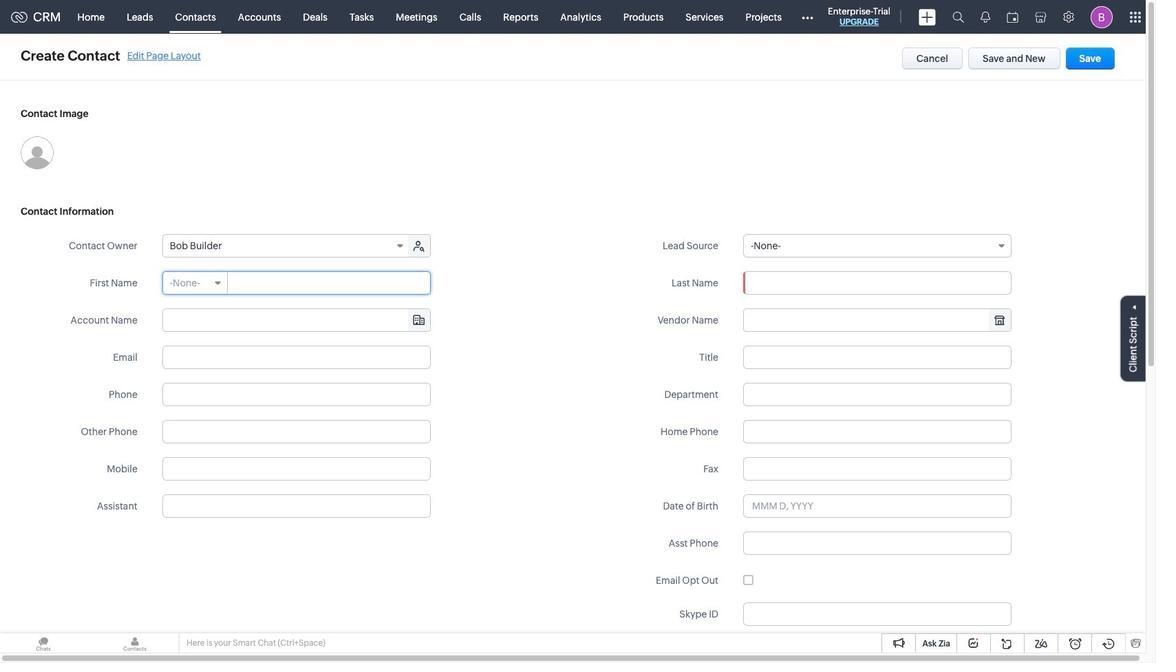 Task type: vqa. For each thing, say whether or not it's contained in the screenshot.
MMM D, YYYY text field
yes



Task type: locate. For each thing, give the bounding box(es) containing it.
create menu element
[[911, 0, 945, 33]]

None text field
[[162, 420, 431, 443], [744, 420, 1012, 443], [162, 457, 431, 481], [162, 494, 431, 518], [744, 532, 1012, 555], [162, 420, 431, 443], [744, 420, 1012, 443], [162, 457, 431, 481], [162, 494, 431, 518], [744, 532, 1012, 555]]

signals image
[[981, 11, 991, 23]]

profile element
[[1083, 0, 1122, 33]]

None text field
[[744, 271, 1012, 295], [228, 272, 430, 294], [163, 309, 430, 331], [162, 346, 431, 369], [744, 346, 1012, 369], [162, 383, 431, 406], [744, 383, 1012, 406], [744, 457, 1012, 481], [744, 603, 1012, 626], [744, 640, 1012, 663], [744, 271, 1012, 295], [228, 272, 430, 294], [163, 309, 430, 331], [162, 346, 431, 369], [744, 346, 1012, 369], [162, 383, 431, 406], [744, 383, 1012, 406], [744, 457, 1012, 481], [744, 603, 1012, 626], [744, 640, 1012, 663]]

profile image
[[1092, 6, 1114, 28]]

search element
[[945, 0, 973, 34]]

search image
[[953, 11, 965, 23]]

chats image
[[0, 634, 87, 654]]

None field
[[744, 234, 1012, 258], [163, 235, 410, 257], [163, 272, 228, 294], [163, 309, 430, 331], [744, 309, 1012, 331], [744, 234, 1012, 258], [163, 235, 410, 257], [163, 272, 228, 294], [163, 309, 430, 331], [744, 309, 1012, 331]]

MMM D, YYYY text field
[[744, 494, 1012, 518]]



Task type: describe. For each thing, give the bounding box(es) containing it.
Other Modules field
[[793, 6, 823, 28]]

logo image
[[11, 11, 28, 22]]

calendar image
[[1008, 11, 1019, 22]]

signals element
[[973, 0, 999, 34]]

create menu image
[[919, 9, 937, 25]]

image image
[[21, 136, 54, 169]]

contacts image
[[92, 634, 178, 654]]



